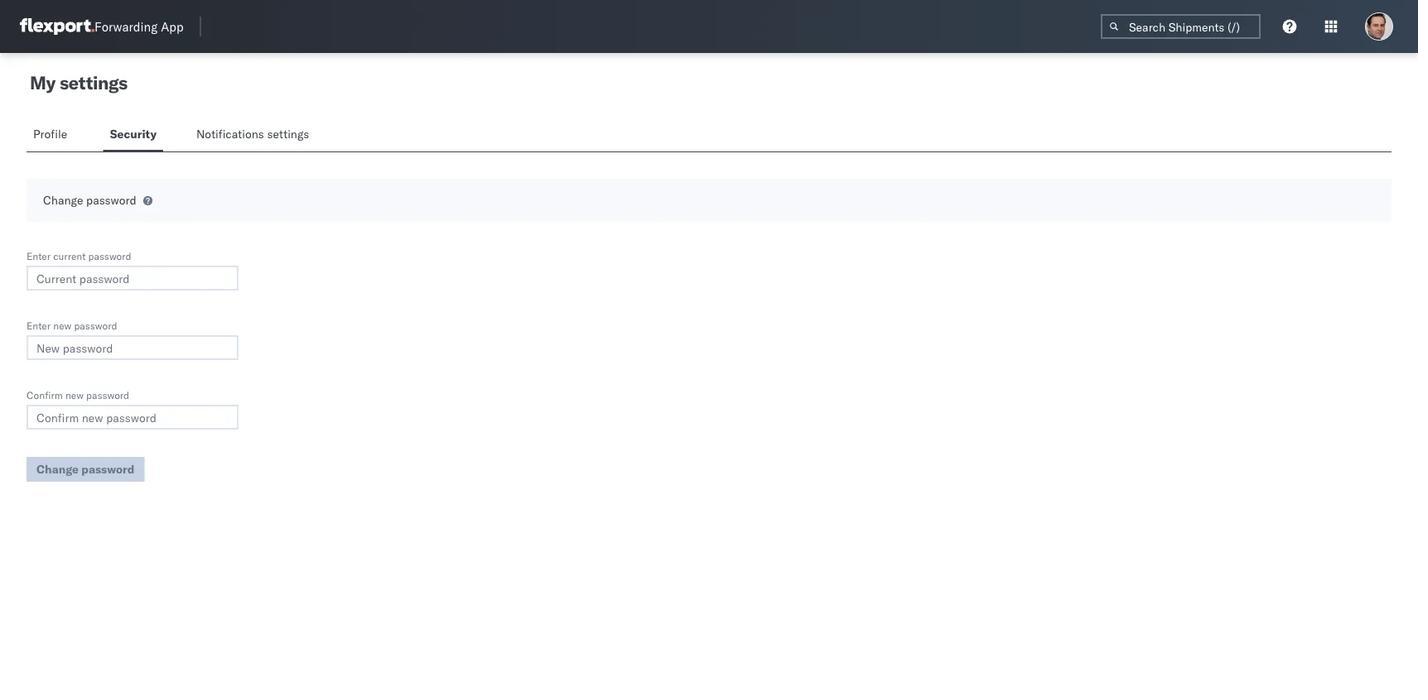 Task type: describe. For each thing, give the bounding box(es) containing it.
app
[[161, 19, 184, 34]]

security button
[[103, 119, 163, 152]]

Search Shipments (/) text field
[[1101, 14, 1261, 39]]

current
[[53, 250, 86, 262]]

New password password field
[[27, 335, 239, 360]]

change password
[[43, 193, 136, 207]]

password for enter current password
[[88, 250, 131, 262]]

security
[[110, 127, 156, 141]]

notifications settings button
[[190, 119, 323, 152]]

settings for my settings
[[60, 71, 127, 94]]

password for confirm new password
[[86, 389, 129, 401]]

my settings
[[30, 71, 127, 94]]



Task type: locate. For each thing, give the bounding box(es) containing it.
password for enter new password
[[74, 319, 117, 332]]

1 vertical spatial enter
[[27, 319, 51, 332]]

forwarding app
[[94, 19, 184, 34]]

new
[[53, 319, 71, 332], [65, 389, 84, 401]]

enter left current at left
[[27, 250, 51, 262]]

enter new password
[[27, 319, 117, 332]]

flexport. image
[[20, 18, 94, 35]]

1 horizontal spatial settings
[[267, 127, 309, 141]]

Current password password field
[[27, 266, 239, 291]]

new for enter
[[53, 319, 71, 332]]

password up "confirm new password" password field
[[86, 389, 129, 401]]

0 vertical spatial enter
[[27, 250, 51, 262]]

0 vertical spatial settings
[[60, 71, 127, 94]]

1 vertical spatial settings
[[267, 127, 309, 141]]

profile button
[[27, 119, 77, 152]]

my
[[30, 71, 55, 94]]

profile
[[33, 127, 67, 141]]

settings right my
[[60, 71, 127, 94]]

new for confirm
[[65, 389, 84, 401]]

enter for enter current password
[[27, 250, 51, 262]]

settings inside button
[[267, 127, 309, 141]]

password up "current password" password field
[[88, 250, 131, 262]]

enter for enter new password
[[27, 319, 51, 332]]

0 horizontal spatial settings
[[60, 71, 127, 94]]

confirm
[[27, 389, 63, 401]]

password up new password password field
[[74, 319, 117, 332]]

new down current at left
[[53, 319, 71, 332]]

1 vertical spatial new
[[65, 389, 84, 401]]

forwarding
[[94, 19, 158, 34]]

Confirm new password password field
[[27, 405, 239, 430]]

change
[[43, 193, 83, 207]]

settings
[[60, 71, 127, 94], [267, 127, 309, 141]]

2 enter from the top
[[27, 319, 51, 332]]

enter up confirm
[[27, 319, 51, 332]]

settings right notifications at left
[[267, 127, 309, 141]]

notifications settings
[[196, 127, 309, 141]]

0 vertical spatial new
[[53, 319, 71, 332]]

settings for notifications settings
[[267, 127, 309, 141]]

enter
[[27, 250, 51, 262], [27, 319, 51, 332]]

1 enter from the top
[[27, 250, 51, 262]]

notifications
[[196, 127, 264, 141]]

confirm new password
[[27, 389, 129, 401]]

new right confirm
[[65, 389, 84, 401]]

forwarding app link
[[20, 18, 184, 35]]

password right change
[[86, 193, 136, 207]]

enter current password
[[27, 250, 131, 262]]

password
[[86, 193, 136, 207], [88, 250, 131, 262], [74, 319, 117, 332], [86, 389, 129, 401]]



Task type: vqa. For each thing, say whether or not it's contained in the screenshot.
Booking Form (PDF) Link
no



